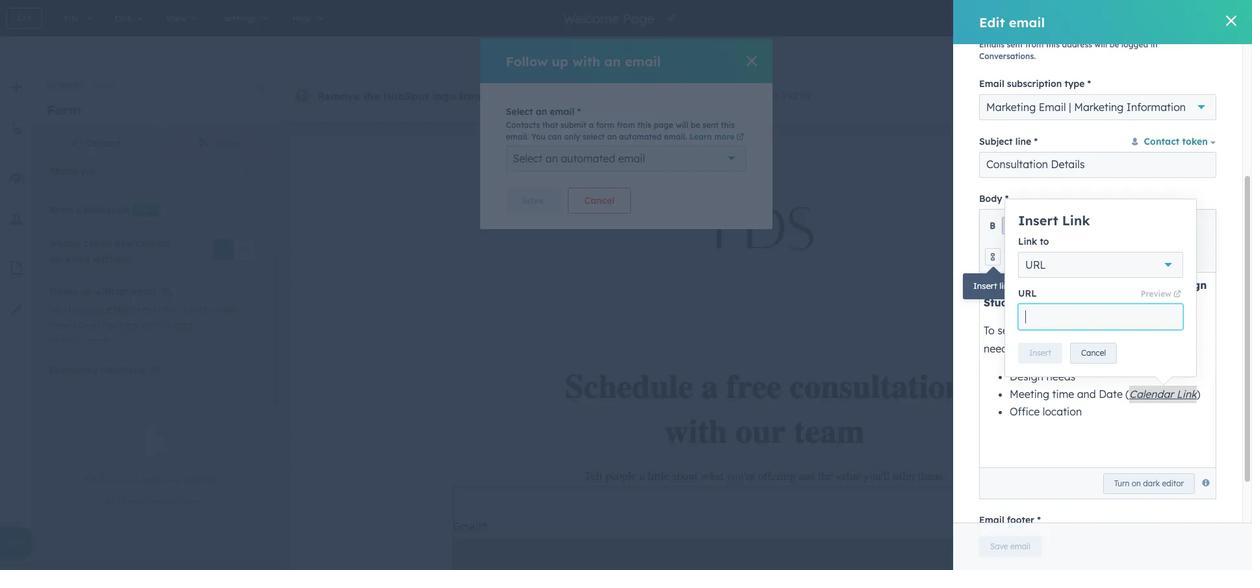 Task type: describe. For each thing, give the bounding box(es) containing it.
email inside send an automated email to contacts when they submit the form on this page.
[[137, 304, 161, 316]]

follow up with an email dialog
[[480, 39, 772, 229]]

an inside select an automated email popup button
[[545, 152, 558, 165]]

to inside send an automated email to contacts when they submit the form on this page.
[[163, 304, 172, 316]]

1 vertical spatial link
[[1018, 236, 1037, 248]]

an up unlock
[[604, 53, 621, 69]]

hubspot
[[383, 90, 429, 103]]

on inside send an automated email to contacts when they submit the form on this page.
[[142, 320, 152, 331]]

an up that
[[536, 106, 547, 118]]

0 horizontal spatial up
[[81, 286, 92, 298]]

when
[[214, 304, 237, 316]]

select an email button
[[49, 333, 124, 349]]

contacts that submit a form from this page will be sent this email. you can only select an automated email.
[[506, 120, 735, 142]]

edit email
[[979, 14, 1045, 30]]

can
[[548, 132, 562, 142]]

contact token
[[1144, 136, 1208, 148]]

workflows inside alert
[[183, 475, 220, 484]]

2 horizontal spatial to
[[1040, 236, 1049, 248]]

marketing email | marketing information
[[986, 101, 1186, 114]]

logo
[[432, 90, 456, 103]]

sent inside the emails sent from this address will be logged in conversations.
[[1007, 40, 1023, 49]]

learn more
[[689, 132, 734, 142]]

send
[[49, 304, 71, 316]]

body
[[979, 193, 1002, 205]]

cancel for save
[[584, 195, 615, 207]]

settings button
[[1134, 42, 1193, 64]]

save button
[[506, 188, 560, 214]]

add form to a workflow
[[105, 497, 192, 507]]

edit
[[979, 14, 1005, 30]]

email up premium
[[625, 53, 661, 69]]

automated inside contacts that submit a form from this page will be sent this email. you can only select an automated email.
[[619, 132, 662, 142]]

add
[[105, 497, 120, 507]]

email footer
[[979, 515, 1034, 527]]

publish button
[[1175, 8, 1223, 29]]

1 vertical spatial form
[[47, 102, 81, 118]]

select an automated email
[[513, 152, 645, 165]]

insert link
[[973, 281, 1013, 291]]

contact token button
[[1130, 136, 1216, 148]]

caret image
[[245, 203, 253, 216]]

insert inside button
[[1029, 348, 1051, 358]]

emails sent from this address will be logged in conversations.
[[979, 40, 1158, 61]]

form inside navigation
[[94, 81, 115, 91]]

2 marketing from the left
[[1074, 101, 1124, 114]]

personalize application
[[979, 209, 1216, 500]]

automated for send an automated email to contacts when they submit the form on this page.
[[87, 304, 135, 316]]

subscription
[[1007, 78, 1062, 90]]

learn
[[689, 132, 712, 142]]

content link
[[34, 128, 157, 159]]

with inside the follow up with an email dialog
[[572, 53, 600, 69]]

contact
[[136, 238, 170, 249]]

1 vertical spatial preview
[[1141, 289, 1172, 299]]

subject
[[979, 136, 1013, 148]]

token
[[1182, 136, 1208, 148]]

add form to a workflow button
[[94, 492, 211, 513]]

0 vertical spatial the
[[363, 90, 380, 103]]

turn
[[1114, 479, 1130, 489]]

insert link
[[1018, 212, 1090, 229]]

page.
[[173, 320, 197, 331]]

1 vertical spatial from
[[459, 90, 484, 103]]

save email
[[990, 542, 1031, 552]]

always create new contact for email address
[[50, 238, 170, 265]]

type
[[1065, 78, 1085, 90]]

details
[[1051, 158, 1085, 171]]

you
[[531, 132, 546, 142]]

create
[[84, 238, 113, 249]]

email inside button
[[88, 336, 109, 346]]

1 vertical spatial preview button
[[1141, 289, 1183, 299]]

1 vertical spatial follow up with an email
[[49, 286, 156, 298]]

features
[[676, 90, 712, 102]]

line
[[1015, 136, 1031, 148]]

isn't
[[122, 475, 137, 484]]

that
[[542, 120, 558, 130]]

select inside select an automated email popup button
[[513, 152, 543, 165]]

new
[[137, 205, 153, 214]]

editor
[[1162, 479, 1184, 489]]

url inside popup button
[[1025, 259, 1046, 272]]

1 marketing from the left
[[986, 101, 1036, 114]]

email inside popup button
[[618, 152, 645, 165]]

this
[[85, 475, 100, 484]]

the inside send an automated email to contacts when they submit the form on this page.
[[102, 320, 116, 331]]

this inside send an automated email to contacts when they submit the form on this page.
[[155, 320, 170, 331]]

contact
[[1144, 136, 1180, 148]]

tab list containing content
[[34, 128, 281, 160]]

always
[[50, 238, 81, 249]]

connected workflows
[[49, 365, 145, 376]]

0 vertical spatial preview button
[[1116, 8, 1167, 29]]

landing
[[515, 90, 556, 103]]

conversations.
[[979, 51, 1036, 61]]

settings
[[1152, 47, 1187, 58]]

2 horizontal spatial with
[[714, 90, 732, 102]]

0 vertical spatial preview
[[1127, 13, 1156, 23]]

autosaved
[[1060, 12, 1109, 24]]

remove
[[318, 90, 360, 103]]

styles link
[[157, 128, 281, 159]]

styles
[[215, 138, 240, 149]]

contacts
[[506, 120, 540, 130]]

crm
[[735, 90, 755, 102]]

1 horizontal spatial link opens in a new window image
[[1174, 291, 1181, 299]]

0 horizontal spatial workflows
[[100, 365, 145, 376]]

to inside popup button
[[142, 497, 150, 507]]

an inside contacts that submit a form from this page will be sent this email. you can only select an automated email.
[[607, 132, 617, 142]]

form inside send an automated email to contacts when they submit the form on this page.
[[119, 320, 139, 331]]

email up send an automated email to contacts when they submit the form on this page.
[[131, 286, 156, 298]]

link opens in a new window image inside learn more link
[[736, 134, 744, 142]]

1 email. from the left
[[506, 132, 529, 142]]

autosaved button
[[1060, 10, 1109, 26]]

edit email dialog
[[953, 0, 1252, 571]]

your
[[488, 90, 512, 103]]

suite
[[757, 90, 779, 102]]

subject line
[[979, 136, 1031, 148]]

automated for select an automated email
[[561, 152, 615, 165]]

unlock
[[604, 90, 633, 102]]

emails
[[979, 40, 1005, 49]]

automation
[[76, 204, 129, 215]]

this left 'page'
[[637, 120, 651, 130]]

0 horizontal spatial with
[[95, 286, 114, 298]]

contents
[[47, 81, 81, 91]]

0 vertical spatial select
[[506, 106, 533, 118]]

url button
[[1018, 252, 1183, 278]]

this form isn't used in any workflows
[[85, 475, 220, 484]]

contacts
[[175, 304, 212, 316]]

1 vertical spatial follow
[[49, 286, 78, 298]]



Task type: locate. For each thing, give the bounding box(es) containing it.
0 vertical spatial with
[[572, 53, 600, 69]]

on inside button
[[1132, 479, 1141, 489]]

1 horizontal spatial link
[[1062, 212, 1090, 229]]

save
[[522, 195, 544, 207], [990, 542, 1008, 552]]

insert for insert link
[[973, 281, 997, 291]]

to left contacts
[[163, 304, 172, 316]]

pages.
[[559, 90, 593, 103]]

upgrade
[[1189, 90, 1228, 102]]

0 horizontal spatial link opens in a new window image
[[736, 134, 744, 142]]

premium
[[636, 90, 674, 102]]

1 horizontal spatial automated
[[561, 152, 615, 165]]

email for email footer
[[979, 515, 1004, 527]]

submit
[[560, 120, 587, 130], [71, 320, 100, 331]]

logged
[[1122, 40, 1148, 49]]

0 horizontal spatial cancel button
[[568, 188, 631, 214]]

page
[[654, 120, 673, 130]]

1 vertical spatial automated
[[561, 152, 615, 165]]

1 horizontal spatial marketing
[[1074, 101, 1124, 114]]

address inside the emails sent from this address will be logged in conversations.
[[1062, 40, 1092, 49]]

0 horizontal spatial save
[[522, 195, 544, 207]]

0 horizontal spatial the
[[102, 320, 116, 331]]

1 vertical spatial the
[[102, 320, 116, 331]]

0 vertical spatial to
[[1040, 236, 1049, 248]]

automated inside send an automated email to contacts when they submit the form on this page.
[[87, 304, 135, 316]]

form inside popup button
[[122, 497, 140, 507]]

URL text field
[[1018, 304, 1183, 330]]

cancel button
[[568, 188, 631, 214], [1070, 343, 1117, 364]]

follow up with an email inside dialog
[[506, 53, 661, 69]]

preview up "logged" in the right of the page
[[1127, 13, 1156, 23]]

will right 'page'
[[676, 120, 688, 130]]

link up personalize 'button'
[[1062, 212, 1090, 229]]

link opens in a new window image
[[736, 134, 744, 142], [1174, 291, 1181, 299]]

in right "logged" in the right of the page
[[1151, 40, 1158, 49]]

contents button
[[47, 81, 81, 91]]

an right select
[[607, 132, 617, 142]]

save for save email
[[990, 542, 1008, 552]]

a
[[589, 120, 594, 130], [152, 497, 157, 507]]

0 horizontal spatial follow up with an email
[[49, 286, 156, 298]]

cancel button down url text field
[[1070, 343, 1117, 364]]

email left footer
[[979, 515, 1004, 527]]

0 vertical spatial sent
[[1007, 40, 1023, 49]]

close image up crm
[[746, 56, 757, 66]]

this up subscription
[[1046, 40, 1060, 49]]

select an email down 'landing'
[[506, 106, 575, 118]]

submit inside contacts that submit a form from this page will be sent this email. you can only select an automated email.
[[560, 120, 587, 130]]

email for email subscription type
[[979, 78, 1004, 90]]

select an automated email button
[[506, 146, 746, 172]]

up up pages.
[[552, 53, 568, 69]]

follow inside dialog
[[506, 53, 548, 69]]

email inside button
[[1010, 542, 1031, 552]]

workflows
[[100, 365, 145, 376], [183, 475, 220, 484]]

1 vertical spatial on
[[1132, 479, 1141, 489]]

be left "logged" in the right of the page
[[1110, 40, 1119, 49]]

a inside contacts that submit a form from this page will be sent this email. you can only select an automated email.
[[589, 120, 594, 130]]

email down footer
[[1010, 542, 1031, 552]]

with up pages.
[[572, 53, 600, 69]]

0 horizontal spatial select an email
[[49, 336, 109, 346]]

email inside popup button
[[1039, 101, 1066, 114]]

beta button
[[0, 527, 33, 559]]

link
[[1000, 281, 1013, 291]]

insert
[[1018, 212, 1058, 229], [973, 281, 997, 291], [1029, 348, 1051, 358]]

form
[[94, 81, 115, 91], [47, 102, 81, 118], [49, 204, 73, 215]]

a for workflow
[[152, 497, 157, 507]]

url down link to
[[1025, 259, 1046, 272]]

1 vertical spatial cancel button
[[1070, 343, 1117, 364]]

preview up url text field
[[1141, 289, 1172, 299]]

exit
[[18, 13, 31, 23]]

starter.
[[781, 90, 812, 102]]

0 horizontal spatial from
[[459, 90, 484, 103]]

1 vertical spatial url
[[1018, 288, 1037, 300]]

in inside the emails sent from this address will be logged in conversations.
[[1151, 40, 1158, 49]]

2 vertical spatial form
[[49, 204, 73, 215]]

2 vertical spatial select
[[49, 336, 73, 346]]

select an email down they
[[49, 336, 109, 346]]

1 vertical spatial cancel
[[1081, 348, 1106, 358]]

email. down 'page'
[[664, 132, 687, 142]]

1 horizontal spatial cancel button
[[1070, 343, 1117, 364]]

upgrade link
[[1173, 83, 1244, 109]]

alert containing this form isn't used in any workflows
[[49, 407, 255, 513]]

an up send an automated email to contacts when they submit the form on this page.
[[117, 286, 128, 298]]

0 vertical spatial link opens in a new window image
[[736, 134, 744, 142]]

from inside contacts that submit a form from this page will be sent this email. you can only select an automated email.
[[617, 120, 635, 130]]

save email button
[[979, 537, 1042, 558]]

0 horizontal spatial a
[[152, 497, 157, 507]]

email up that
[[550, 106, 575, 118]]

1 vertical spatial a
[[152, 497, 157, 507]]

select inside select an email button
[[49, 336, 73, 346]]

0 vertical spatial follow up with an email
[[506, 53, 661, 69]]

1 horizontal spatial link opens in a new window image
[[1174, 291, 1181, 299]]

marketing email | marketing information button
[[979, 94, 1216, 120]]

automated
[[619, 132, 662, 142], [561, 152, 615, 165], [87, 304, 135, 316]]

select an email inside the follow up with an email dialog
[[506, 106, 575, 118]]

url right link
[[1018, 288, 1037, 300]]

1 vertical spatial to
[[163, 304, 172, 316]]

be inside the emails sent from this address will be logged in conversations.
[[1110, 40, 1119, 49]]

1 horizontal spatial workflows
[[183, 475, 220, 484]]

select
[[583, 132, 605, 142]]

0 horizontal spatial to
[[142, 497, 150, 507]]

form right contents button
[[94, 81, 115, 91]]

automated up select an email button
[[87, 304, 135, 316]]

email right the edit
[[1009, 14, 1045, 30]]

information
[[1127, 101, 1186, 114]]

link opens in a new window image
[[736, 134, 744, 142], [1174, 291, 1181, 299]]

save inside button
[[990, 542, 1008, 552]]

the right remove
[[363, 90, 380, 103]]

follow up 'landing'
[[506, 53, 548, 69]]

to down used
[[142, 497, 150, 507]]

follow up with an email up pages.
[[506, 53, 661, 69]]

0 horizontal spatial sent
[[703, 120, 719, 130]]

email subscription type
[[979, 78, 1085, 90]]

submit up select an email button
[[71, 320, 100, 331]]

0 horizontal spatial close image
[[746, 56, 757, 66]]

a inside popup button
[[152, 497, 157, 507]]

0 horizontal spatial be
[[691, 120, 700, 130]]

0 vertical spatial link opens in a new window image
[[736, 134, 744, 142]]

cancel
[[584, 195, 615, 207], [1081, 348, 1106, 358]]

will inside contacts that submit a form from this page will be sent this email. you can only select an automated email.
[[676, 120, 688, 130]]

1 horizontal spatial with
[[572, 53, 600, 69]]

in
[[1151, 40, 1158, 49], [158, 475, 165, 484]]

0 horizontal spatial link
[[1018, 236, 1037, 248]]

cancel inside the follow up with an email dialog
[[584, 195, 615, 207]]

form automation
[[49, 204, 129, 215]]

address down autosaved
[[1062, 40, 1092, 49]]

to up personalize
[[1040, 236, 1049, 248]]

form up select
[[596, 120, 615, 130]]

an inside send an automated email to contacts when they submit the form on this page.
[[73, 304, 84, 316]]

select down you
[[513, 152, 543, 165]]

1 horizontal spatial to
[[163, 304, 172, 316]]

workflow
[[159, 497, 192, 507]]

email left |
[[1039, 101, 1066, 114]]

personalize
[[1033, 251, 1081, 262]]

0 horizontal spatial link opens in a new window image
[[736, 134, 744, 142]]

form up select an email button
[[119, 320, 139, 331]]

1 horizontal spatial be
[[1110, 40, 1119, 49]]

0 vertical spatial follow
[[506, 53, 548, 69]]

2 vertical spatial to
[[142, 497, 150, 507]]

be up "learn"
[[691, 120, 700, 130]]

turn on dark editor button
[[1103, 474, 1195, 494]]

marketing
[[986, 101, 1036, 114], [1074, 101, 1124, 114]]

turn on dark editor
[[1114, 479, 1184, 489]]

the
[[363, 90, 380, 103], [102, 320, 116, 331]]

2 vertical spatial automated
[[87, 304, 135, 316]]

1 horizontal spatial from
[[617, 120, 635, 130]]

this left the page.
[[155, 320, 170, 331]]

send an automated email to contacts when they submit the form on this page.
[[49, 304, 237, 331]]

cancel down url text field
[[1081, 348, 1106, 358]]

this inside the emails sent from this address will be logged in conversations.
[[1046, 40, 1060, 49]]

form inside contacts that submit a form from this page will be sent this email. you can only select an automated email.
[[596, 120, 615, 130]]

follow up with an email element
[[49, 302, 255, 349]]

0 vertical spatial address
[[1062, 40, 1092, 49]]

email down contacts that submit a form from this page will be sent this email. you can only select an automated email.
[[618, 152, 645, 165]]

only
[[564, 132, 580, 142]]

publish
[[1186, 13, 1212, 23]]

|
[[1069, 101, 1071, 114]]

with down always create new contact for email address
[[95, 286, 114, 298]]

be inside contacts that submit a form from this page will be sent this email. you can only select an automated email.
[[691, 120, 700, 130]]

0 vertical spatial up
[[552, 53, 568, 69]]

new
[[115, 238, 133, 249]]

0 vertical spatial link
[[1062, 212, 1090, 229]]

0 horizontal spatial email.
[[506, 132, 529, 142]]

1 vertical spatial submit
[[71, 320, 100, 331]]

marketing right |
[[1074, 101, 1124, 114]]

tab list
[[34, 128, 281, 160]]

on right turn
[[1132, 479, 1141, 489]]

automated inside popup button
[[561, 152, 615, 165]]

insert link tooltip
[[963, 274, 1024, 299]]

an inside select an email button
[[75, 336, 85, 346]]

1 vertical spatial in
[[158, 475, 165, 484]]

1 horizontal spatial on
[[1132, 479, 1141, 489]]

close image inside the edit email dialog
[[1226, 16, 1237, 26]]

select down they
[[49, 336, 73, 346]]

select up contacts
[[506, 106, 533, 118]]

email left contacts
[[137, 304, 161, 316]]

0 vertical spatial submit
[[560, 120, 587, 130]]

url
[[1025, 259, 1046, 272], [1018, 288, 1037, 300]]

form button
[[81, 81, 115, 91]]

insert inside tooltip
[[973, 281, 997, 291]]

workflows down select an email button
[[100, 365, 145, 376]]

be
[[1110, 40, 1119, 49], [691, 120, 700, 130]]

0 vertical spatial url
[[1025, 259, 1046, 272]]

from down unlock
[[617, 120, 635, 130]]

from right logo on the top left of the page
[[459, 90, 484, 103]]

1 vertical spatial workflows
[[183, 475, 220, 484]]

consultation details
[[986, 158, 1085, 171]]

submit up only
[[560, 120, 587, 130]]

workflows right any at the bottom of the page
[[183, 475, 220, 484]]

save down select an automated email
[[522, 195, 544, 207]]

marketing down email subscription type
[[986, 101, 1036, 114]]

2 vertical spatial from
[[617, 120, 635, 130]]

1 horizontal spatial close image
[[1226, 16, 1237, 26]]

remove the hubspot logo from your landing pages.
[[318, 90, 593, 103]]

address inside always create new contact for email address
[[93, 253, 128, 265]]

1 vertical spatial will
[[676, 120, 688, 130]]

form down contents
[[47, 102, 81, 118]]

cancel button down select an automated email
[[568, 188, 631, 214]]

1 horizontal spatial submit
[[560, 120, 587, 130]]

0 vertical spatial cancel button
[[568, 188, 631, 214]]

cancel down select an automated email
[[584, 195, 615, 207]]

email down the always
[[66, 253, 90, 265]]

0 vertical spatial save
[[522, 195, 544, 207]]

beta
[[6, 537, 27, 549]]

this
[[1046, 40, 1060, 49], [637, 120, 651, 130], [721, 120, 735, 130], [155, 320, 170, 331]]

1 horizontal spatial save
[[990, 542, 1008, 552]]

email down conversations.
[[979, 78, 1004, 90]]

1 vertical spatial email
[[1039, 101, 1066, 114]]

0 horizontal spatial follow
[[49, 286, 78, 298]]

follow up with an email
[[506, 53, 661, 69], [49, 286, 156, 298]]

learn more link
[[689, 132, 746, 142]]

cancel button for save
[[568, 188, 631, 214]]

1 vertical spatial up
[[81, 286, 92, 298]]

unlock premium features with crm suite starter.
[[604, 90, 812, 102]]

1 vertical spatial link opens in a new window image
[[1174, 291, 1181, 299]]

on
[[142, 320, 152, 331], [1132, 479, 1141, 489]]

1 horizontal spatial follow up with an email
[[506, 53, 661, 69]]

insert button
[[1018, 343, 1062, 364]]

save for save
[[522, 195, 544, 207]]

consultation
[[986, 158, 1048, 171]]

an right send on the left bottom of the page
[[73, 304, 84, 316]]

link up personalize
[[1018, 236, 1037, 248]]

any
[[167, 475, 181, 484]]

a up select
[[589, 120, 594, 130]]

None field
[[562, 9, 659, 27]]

from
[[1025, 40, 1044, 49], [459, 90, 484, 103], [617, 120, 635, 130]]

1 horizontal spatial select an email
[[506, 106, 575, 118]]

save inside button
[[522, 195, 544, 207]]

1 horizontal spatial in
[[1151, 40, 1158, 49]]

1 vertical spatial be
[[691, 120, 700, 130]]

a left workflow
[[152, 497, 157, 507]]

sent
[[1007, 40, 1023, 49], [703, 120, 719, 130]]

close image
[[257, 85, 264, 93]]

navigation containing contents
[[34, 70, 281, 93]]

an down can
[[545, 152, 558, 165]]

follow up with an email down always create new contact for email address
[[49, 286, 156, 298]]

form
[[596, 120, 615, 130], [119, 320, 139, 331], [102, 475, 119, 484], [122, 497, 140, 507]]

close image right publish "button"
[[1226, 16, 1237, 26]]

from up conversations.
[[1025, 40, 1044, 49]]

used
[[139, 475, 156, 484]]

1 horizontal spatial email.
[[664, 132, 687, 142]]

content
[[85, 138, 121, 149]]

1 vertical spatial insert
[[973, 281, 997, 291]]

on left the page.
[[142, 320, 152, 331]]

cancel for insert
[[1081, 348, 1106, 358]]

submit inside send an automated email to contacts when they submit the form on this page.
[[71, 320, 100, 331]]

0 vertical spatial in
[[1151, 40, 1158, 49]]

2 email. from the left
[[664, 132, 687, 142]]

1 horizontal spatial follow
[[506, 53, 548, 69]]

they
[[49, 320, 68, 331]]

0 horizontal spatial address
[[93, 253, 128, 265]]

select
[[506, 106, 533, 118], [513, 152, 543, 165], [49, 336, 73, 346]]

0 vertical spatial insert
[[1018, 212, 1058, 229]]

address
[[1062, 40, 1092, 49], [93, 253, 128, 265]]

email inside always create new contact for email address
[[66, 253, 90, 265]]

form up the always
[[49, 204, 73, 215]]

alert
[[49, 407, 255, 513]]

navigation
[[34, 70, 281, 93]]

0 vertical spatial workflows
[[100, 365, 145, 376]]

save down email footer
[[990, 542, 1008, 552]]

the up select an email button
[[102, 320, 116, 331]]

1 vertical spatial select
[[513, 152, 543, 165]]

this up more on the right of page
[[721, 120, 735, 130]]

automated down select
[[561, 152, 615, 165]]

form right add
[[122, 497, 140, 507]]

sent up learn more
[[703, 120, 719, 130]]

select an email
[[506, 106, 575, 118], [49, 336, 109, 346]]

0 vertical spatial be
[[1110, 40, 1119, 49]]

will down autosaved button
[[1095, 40, 1107, 49]]

cancel button for insert
[[1070, 343, 1117, 364]]

close image
[[1226, 16, 1237, 26], [746, 56, 757, 66]]

0 vertical spatial on
[[142, 320, 152, 331]]

0 horizontal spatial cancel
[[584, 195, 615, 207]]

1 horizontal spatial sent
[[1007, 40, 1023, 49]]

up down always create new contact for email address
[[81, 286, 92, 298]]

0 vertical spatial email
[[979, 78, 1004, 90]]

0 vertical spatial automated
[[619, 132, 662, 142]]

1 horizontal spatial the
[[363, 90, 380, 103]]

exit link
[[6, 8, 42, 29]]

2
[[1237, 3, 1241, 12]]

automated down 'page'
[[619, 132, 662, 142]]

with left crm
[[714, 90, 732, 102]]

0 vertical spatial cancel
[[584, 195, 615, 207]]

sent inside contacts that submit a form from this page will be sent this email. you can only select an automated email.
[[703, 120, 719, 130]]

0 vertical spatial from
[[1025, 40, 1044, 49]]

will inside the emails sent from this address will be logged in conversations.
[[1095, 40, 1107, 49]]

0 horizontal spatial in
[[158, 475, 165, 484]]

sent up conversations.
[[1007, 40, 1023, 49]]

from inside the emails sent from this address will be logged in conversations.
[[1025, 40, 1044, 49]]

group
[[597, 42, 648, 64], [1198, 42, 1239, 64], [1090, 217, 1117, 234], [1136, 224, 1142, 229]]

email up connected workflows
[[88, 336, 109, 346]]

form right this
[[102, 475, 119, 484]]

select an email inside button
[[49, 336, 109, 346]]

in left any at the bottom of the page
[[158, 475, 165, 484]]

address down create
[[93, 253, 128, 265]]

an up connected
[[75, 336, 85, 346]]

0 vertical spatial close image
[[1226, 16, 1237, 26]]

link opens in a new window image inside learn more link
[[736, 134, 744, 142]]

with
[[572, 53, 600, 69], [714, 90, 732, 102], [95, 286, 114, 298]]

more
[[714, 132, 734, 142]]

2 vertical spatial with
[[95, 286, 114, 298]]

up inside dialog
[[552, 53, 568, 69]]

a for form
[[589, 120, 594, 130]]

email. down contacts
[[506, 132, 529, 142]]

for
[[50, 253, 63, 265]]

in inside alert
[[158, 475, 165, 484]]

follow up send on the left bottom of the page
[[49, 286, 78, 298]]

insert for insert link
[[1018, 212, 1058, 229]]

publish group
[[1175, 8, 1239, 29]]

dark
[[1143, 479, 1160, 489]]

email.
[[506, 132, 529, 142], [664, 132, 687, 142]]



Task type: vqa. For each thing, say whether or not it's contained in the screenshot.
left the automated
yes



